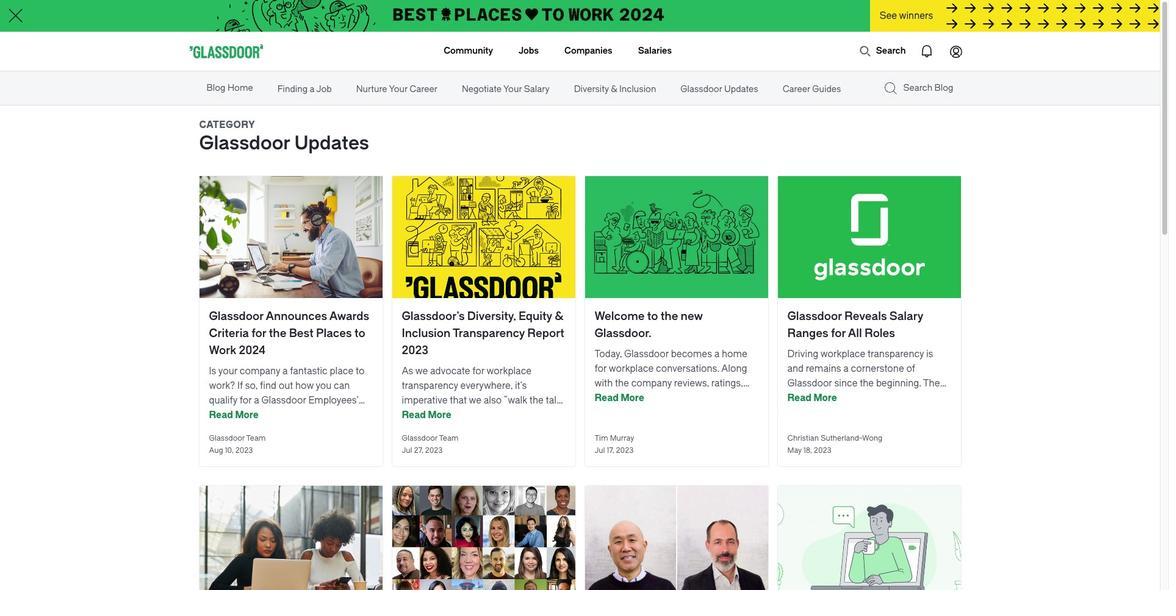 Task type: locate. For each thing, give the bounding box(es) containing it.
reviews,
[[674, 378, 709, 389]]

tim murray jul 17, 2023
[[595, 435, 634, 455]]

0 horizontal spatial we
[[415, 366, 428, 377]]

more down 'qualify'
[[235, 410, 259, 421]]

your for negotiate
[[504, 84, 522, 95]]

diversity & inclusion
[[574, 84, 656, 95]]

team down that
[[439, 435, 459, 443]]

1 horizontal spatial is
[[696, 393, 703, 404]]

1 vertical spatial company
[[632, 378, 672, 389]]

1 vertical spatial is
[[696, 393, 703, 404]]

2023 inside tim murray jul 17, 2023
[[616, 447, 634, 455]]

2 vertical spatial is
[[530, 410, 537, 421]]

we inside driving workplace transparency is and remains a cornerstone of glassdoor since the beginning. the work will always continue, but we are committed to shining...
[[918, 393, 930, 404]]

a left the home
[[715, 349, 720, 360]]

murray
[[610, 435, 634, 443]]

award
[[242, 410, 270, 421]]

salary up roles
[[890, 310, 924, 324]]

0 vertical spatial company
[[240, 366, 280, 377]]

more for glassdoor announces awards criteria for the best places to work 2024
[[235, 410, 259, 421]]

glassdoor inside glassdoor reveals salary ranges for all roles
[[788, 310, 842, 324]]

guides
[[813, 84, 841, 95]]

and inside the today, glassdoor becomes a home for workplace conversations. along with the company reviews, ratings, and salaries glassdoor is already known for, we're incorporating real...
[[595, 393, 611, 404]]

the left talk"
[[530, 396, 544, 407]]

0 horizontal spatial jul
[[402, 447, 412, 455]]

but
[[901, 393, 915, 404]]

1 vertical spatial search
[[904, 83, 933, 93]]

2023
[[402, 344, 429, 358], [235, 447, 253, 455], [425, 447, 443, 455], [616, 447, 634, 455], [814, 447, 832, 455]]

out
[[279, 381, 293, 392]]

workplace down all
[[821, 349, 866, 360]]

winners
[[899, 10, 933, 21]]

for up everywhere,
[[473, 366, 485, 377]]

the left best
[[269, 327, 287, 341]]

read more down 'qualify'
[[209, 410, 259, 421]]

company inside "is your company a fantastic place to work? if so, find out how you can qualify for a glassdoor employees' choice award for the..."
[[240, 366, 280, 377]]

search inside button
[[876, 46, 906, 56]]

to down that
[[452, 425, 461, 436]]

for inside glassdoor announces awards criteria for the best places to work 2024
[[252, 327, 266, 341]]

jobs link
[[519, 32, 539, 71]]

search down the see
[[876, 46, 906, 56]]

we right as
[[415, 366, 428, 377]]

0 horizontal spatial career
[[410, 84, 438, 95]]

more
[[621, 393, 644, 404], [814, 393, 837, 404], [235, 410, 259, 421], [428, 410, 452, 421]]

and
[[788, 364, 804, 375], [595, 393, 611, 404]]

1 horizontal spatial blog
[[935, 83, 954, 93]]

representation
[[463, 425, 527, 436]]

read down remains
[[788, 393, 812, 404]]

0 horizontal spatial &
[[555, 310, 563, 324]]

we right but
[[918, 393, 930, 404]]

0 horizontal spatial workplace
[[487, 366, 532, 377]]

glassdoor. down that
[[434, 410, 481, 421]]

job
[[317, 84, 332, 95]]

1 vertical spatial glassdoor.
[[434, 410, 481, 421]]

2 career from the left
[[783, 84, 811, 95]]

home
[[228, 83, 253, 93]]

welcome to the new glassdoor.
[[595, 310, 703, 341]]

wong
[[863, 435, 883, 443]]

reveals
[[845, 310, 887, 324]]

more down imperative
[[428, 410, 452, 421]]

team inside glassdoor team jul 27, 2023
[[439, 435, 459, 443]]

shining...
[[849, 408, 888, 419]]

fantastic
[[290, 366, 328, 377]]

salary
[[524, 84, 550, 95], [890, 310, 924, 324]]

glassdoor reveals salary ranges for all roles
[[788, 310, 924, 341]]

&
[[611, 84, 617, 95], [555, 310, 563, 324]]

and down the with
[[595, 393, 611, 404]]

transparency inside driving workplace transparency is and remains a cornerstone of glassdoor since the beginning. the work will always continue, but we are committed to shining...
[[868, 349, 924, 360]]

2 horizontal spatial workplace
[[821, 349, 866, 360]]

your right negotiate
[[504, 84, 522, 95]]

workplace inside as we advocate for workplace transparency everywhere, it's imperative that we also "walk the talk" here at glassdoor. glassdoor is committed to representation goals...
[[487, 366, 532, 377]]

a up the out on the left bottom
[[283, 366, 288, 377]]

0 horizontal spatial company
[[240, 366, 280, 377]]

career right nurture
[[410, 84, 438, 95]]

1 horizontal spatial company
[[632, 378, 672, 389]]

the inside the today, glassdoor becomes a home for workplace conversations. along with the company reviews, ratings, and salaries glassdoor is already known for, we're incorporating real...
[[615, 378, 629, 389]]

2023 for glassdoor's diversity, equity & inclusion transparency report 2023
[[425, 447, 443, 455]]

jul inside glassdoor team jul 27, 2023
[[402, 447, 412, 455]]

is up incorporating
[[696, 393, 703, 404]]

read more for glassdoor's diversity, equity & inclusion transparency report 2023
[[402, 410, 452, 421]]

diversity,
[[467, 310, 516, 324]]

we right that
[[469, 396, 482, 407]]

transparency
[[453, 327, 525, 341]]

the
[[924, 378, 940, 389]]

is up goals...
[[530, 410, 537, 421]]

glassdoor.
[[595, 327, 652, 341], [434, 410, 481, 421]]

goals...
[[529, 425, 560, 436]]

and down driving
[[788, 364, 804, 375]]

blog home link
[[204, 73, 256, 104]]

2023 inside glassdoor team aug 10, 2023
[[235, 447, 253, 455]]

salaries
[[613, 393, 647, 404]]

negotiate
[[462, 84, 502, 95]]

0 vertical spatial glassdoor.
[[595, 327, 652, 341]]

0 vertical spatial inclusion
[[620, 84, 656, 95]]

conversations.
[[656, 364, 720, 375]]

1 horizontal spatial team
[[439, 435, 459, 443]]

0 vertical spatial salary
[[524, 84, 550, 95]]

to inside glassdoor announces awards criteria for the best places to work 2024
[[355, 327, 365, 341]]

2023 right '10,'
[[235, 447, 253, 455]]

companies
[[565, 46, 613, 56]]

1 jul from the left
[[402, 447, 412, 455]]

"walk
[[504, 396, 527, 407]]

1 vertical spatial salary
[[890, 310, 924, 324]]

to right place
[[356, 366, 365, 377]]

team inside glassdoor team aug 10, 2023
[[246, 435, 266, 443]]

2 horizontal spatial is
[[927, 349, 934, 360]]

salary down jobs link
[[524, 84, 550, 95]]

advocate
[[430, 366, 470, 377]]

0 horizontal spatial committed
[[402, 425, 450, 436]]

18,
[[804, 447, 812, 455]]

1 vertical spatial inclusion
[[402, 327, 451, 341]]

0 vertical spatial &
[[611, 84, 617, 95]]

0 horizontal spatial updates
[[295, 132, 369, 154]]

your
[[389, 84, 408, 95], [504, 84, 522, 95]]

for inside the today, glassdoor becomes a home for workplace conversations. along with the company reviews, ratings, and salaries glassdoor is already known for, we're incorporating real...
[[595, 364, 607, 375]]

read down 'qualify'
[[209, 410, 233, 421]]

2 team from the left
[[439, 435, 459, 443]]

to down the awards
[[355, 327, 365, 341]]

companies link
[[565, 32, 613, 71]]

the up salaries at the right bottom of page
[[615, 378, 629, 389]]

we're
[[642, 408, 664, 419]]

find
[[260, 381, 276, 392]]

search down search button
[[904, 83, 933, 93]]

more down since
[[814, 393, 837, 404]]

your right nurture
[[389, 84, 408, 95]]

0 vertical spatial search
[[876, 46, 906, 56]]

your
[[218, 366, 237, 377]]

read down imperative
[[402, 410, 426, 421]]

1 team from the left
[[246, 435, 266, 443]]

2023 down the 'murray'
[[616, 447, 634, 455]]

1 horizontal spatial transparency
[[868, 349, 924, 360]]

career guides
[[783, 84, 841, 95]]

glassdoor
[[681, 84, 722, 95], [199, 132, 290, 154], [209, 310, 264, 324], [788, 310, 842, 324], [624, 349, 669, 360], [788, 378, 832, 389], [649, 393, 694, 404], [262, 396, 306, 407], [483, 410, 528, 421], [209, 435, 245, 443], [402, 435, 438, 443]]

more up for,
[[621, 393, 644, 404]]

continue,
[[859, 393, 899, 404]]

1 vertical spatial committed
[[402, 425, 450, 436]]

for left the...
[[272, 410, 284, 421]]

team
[[246, 435, 266, 443], [439, 435, 459, 443]]

0 horizontal spatial is
[[530, 410, 537, 421]]

read more up known at the right
[[595, 393, 644, 404]]

if
[[237, 381, 243, 392]]

for left all
[[831, 327, 846, 341]]

for up the with
[[595, 364, 607, 375]]

0 horizontal spatial salary
[[524, 84, 550, 95]]

for inside glassdoor reveals salary ranges for all roles
[[831, 327, 846, 341]]

talk"
[[546, 396, 565, 407]]

1 horizontal spatial and
[[788, 364, 804, 375]]

0 vertical spatial transparency
[[868, 349, 924, 360]]

workplace
[[821, 349, 866, 360], [609, 364, 654, 375], [487, 366, 532, 377]]

to down always
[[838, 408, 847, 419]]

0 vertical spatial and
[[788, 364, 804, 375]]

2024
[[239, 344, 266, 358]]

0 horizontal spatial team
[[246, 435, 266, 443]]

for down if
[[240, 396, 252, 407]]

transparency up imperative
[[402, 381, 458, 392]]

to right welcome
[[647, 310, 658, 324]]

lottie animation container image
[[395, 32, 444, 70], [395, 32, 444, 70], [859, 45, 871, 57], [859, 45, 871, 57]]

glassdoor team jul 27, 2023
[[402, 435, 459, 455]]

2023 up as
[[402, 344, 429, 358]]

0 horizontal spatial your
[[389, 84, 408, 95]]

1 vertical spatial and
[[595, 393, 611, 404]]

the left new
[[661, 310, 678, 324]]

career left guides
[[783, 84, 811, 95]]

workplace up it's
[[487, 366, 532, 377]]

1 your from the left
[[389, 84, 408, 95]]

a up since
[[844, 364, 849, 375]]

read more
[[595, 393, 644, 404], [788, 393, 837, 404], [209, 410, 259, 421], [402, 410, 452, 421]]

0 horizontal spatial blog
[[207, 83, 225, 93]]

0 vertical spatial updates
[[725, 84, 758, 95]]

qualify
[[209, 396, 237, 407]]

search for search blog
[[904, 83, 933, 93]]

is inside as we advocate for workplace transparency everywhere, it's imperative that we also "walk the talk" here at glassdoor. glassdoor is committed to representation goals...
[[530, 410, 537, 421]]

workplace inside the today, glassdoor becomes a home for workplace conversations. along with the company reviews, ratings, and salaries glassdoor is already known for, we're incorporating real...
[[609, 364, 654, 375]]

0 horizontal spatial glassdoor.
[[434, 410, 481, 421]]

1 horizontal spatial committed
[[788, 408, 836, 419]]

is inside the today, glassdoor becomes a home for workplace conversations. along with the company reviews, ratings, and salaries glassdoor is already known for, we're incorporating real...
[[696, 393, 703, 404]]

1 vertical spatial transparency
[[402, 381, 458, 392]]

0 vertical spatial is
[[927, 349, 934, 360]]

we
[[415, 366, 428, 377], [918, 393, 930, 404], [469, 396, 482, 407]]

2023 for glassdoor announces awards criteria for the best places to work 2024
[[235, 447, 253, 455]]

more for glassdoor reveals salary ranges for all roles
[[814, 393, 837, 404]]

lottie animation container image
[[912, 37, 942, 66], [912, 37, 942, 66], [942, 37, 971, 66], [942, 37, 971, 66]]

inclusion down salaries link
[[620, 84, 656, 95]]

salary inside glassdoor reveals salary ranges for all roles
[[890, 310, 924, 324]]

a up award
[[254, 396, 259, 407]]

0 horizontal spatial and
[[595, 393, 611, 404]]

2 your from the left
[[504, 84, 522, 95]]

1 horizontal spatial salary
[[890, 310, 924, 324]]

company up 'find'
[[240, 366, 280, 377]]

as
[[402, 366, 413, 377]]

2023 right 27, at the left bottom
[[425, 447, 443, 455]]

search blog
[[904, 83, 954, 93]]

transparency
[[868, 349, 924, 360], [402, 381, 458, 392]]

jul left 27, at the left bottom
[[402, 447, 412, 455]]

category
[[199, 120, 255, 131]]

for up 2024
[[252, 327, 266, 341]]

committed down will
[[788, 408, 836, 419]]

inclusion
[[620, 84, 656, 95], [402, 327, 451, 341]]

it's
[[515, 381, 527, 392]]

1 horizontal spatial inclusion
[[620, 84, 656, 95]]

is up the
[[927, 349, 934, 360]]

the inside welcome to the new glassdoor.
[[661, 310, 678, 324]]

welcome
[[595, 310, 645, 324]]

2 blog from the left
[[935, 83, 954, 93]]

& up report
[[555, 310, 563, 324]]

glassdoor. inside as we advocate for workplace transparency everywhere, it's imperative that we also "walk the talk" here at glassdoor. glassdoor is committed to representation goals...
[[434, 410, 481, 421]]

company up salaries at the right bottom of page
[[632, 378, 672, 389]]

committed inside as we advocate for workplace transparency everywhere, it's imperative that we also "walk the talk" here at glassdoor. glassdoor is committed to representation goals...
[[402, 425, 450, 436]]

places
[[316, 327, 352, 341]]

2023 right 18,
[[814, 447, 832, 455]]

& right "diversity"
[[611, 84, 617, 95]]

and inside driving workplace transparency is and remains a cornerstone of glassdoor since the beginning. the work will always continue, but we are committed to shining...
[[788, 364, 804, 375]]

0 vertical spatial committed
[[788, 408, 836, 419]]

the down 'cornerstone'
[[860, 378, 874, 389]]

0 horizontal spatial transparency
[[402, 381, 458, 392]]

jul inside tim murray jul 17, 2023
[[595, 447, 605, 455]]

the inside glassdoor announces awards criteria for the best places to work 2024
[[269, 327, 287, 341]]

2023 inside glassdoor team jul 27, 2023
[[425, 447, 443, 455]]

team for glassdoor announces awards criteria for the best places to work 2024
[[246, 435, 266, 443]]

the
[[661, 310, 678, 324], [269, 327, 287, 341], [615, 378, 629, 389], [860, 378, 874, 389], [530, 396, 544, 407]]

inclusion down glassdoor's
[[402, 327, 451, 341]]

read up known at the right
[[595, 393, 619, 404]]

1 horizontal spatial your
[[504, 84, 522, 95]]

1 horizontal spatial workplace
[[609, 364, 654, 375]]

read more down imperative
[[402, 410, 452, 421]]

transparency up of
[[868, 349, 924, 360]]

read more down remains
[[788, 393, 837, 404]]

workplace down today, at the right bottom of page
[[609, 364, 654, 375]]

committed down at
[[402, 425, 450, 436]]

glassdoor. down welcome
[[595, 327, 652, 341]]

salaries
[[638, 46, 672, 56]]

see
[[880, 10, 897, 21]]

1 horizontal spatial glassdoor.
[[595, 327, 652, 341]]

christian sutherland-wong may 18, 2023
[[788, 435, 883, 455]]

ranges
[[788, 327, 829, 341]]

so,
[[245, 381, 258, 392]]

work
[[209, 344, 236, 358]]

team for glassdoor's diversity, equity & inclusion transparency report 2023
[[439, 435, 459, 443]]

0 horizontal spatial inclusion
[[402, 327, 451, 341]]

community link
[[444, 32, 493, 71]]

to inside driving workplace transparency is and remains a cornerstone of glassdoor since the beginning. the work will always continue, but we are committed to shining...
[[838, 408, 847, 419]]

2023 inside the christian sutherland-wong may 18, 2023
[[814, 447, 832, 455]]

1 vertical spatial updates
[[295, 132, 369, 154]]

2 jul from the left
[[595, 447, 605, 455]]

2 horizontal spatial we
[[918, 393, 930, 404]]

1 horizontal spatial career
[[783, 84, 811, 95]]

your for nurture
[[389, 84, 408, 95]]

a left job
[[310, 84, 315, 95]]

1 vertical spatial &
[[555, 310, 563, 324]]

1 horizontal spatial updates
[[725, 84, 758, 95]]

team down award
[[246, 435, 266, 443]]

jul left 17,
[[595, 447, 605, 455]]

career
[[410, 84, 438, 95], [783, 84, 811, 95]]

jul
[[402, 447, 412, 455], [595, 447, 605, 455]]

1 horizontal spatial jul
[[595, 447, 605, 455]]



Task type: describe. For each thing, give the bounding box(es) containing it.
community
[[444, 46, 493, 56]]

the inside driving workplace transparency is and remains a cornerstone of glassdoor since the beginning. the work will always continue, but we are committed to shining...
[[860, 378, 874, 389]]

imperative
[[402, 396, 448, 407]]

also
[[484, 396, 502, 407]]

the inside as we advocate for workplace transparency everywhere, it's imperative that we also "walk the talk" here at glassdoor. glassdoor is committed to representation goals...
[[530, 396, 544, 407]]

glassdoor inside driving workplace transparency is and remains a cornerstone of glassdoor since the beginning. the work will always continue, but we are committed to shining...
[[788, 378, 832, 389]]

for,
[[626, 408, 640, 419]]

criteria
[[209, 327, 249, 341]]

today,
[[595, 349, 622, 360]]

glassdoor's
[[402, 310, 465, 324]]

glassdoor inside as we advocate for workplace transparency everywhere, it's imperative that we also "walk the talk" here at glassdoor. glassdoor is committed to representation goals...
[[483, 410, 528, 421]]

christian
[[788, 435, 819, 443]]

to inside welcome to the new glassdoor.
[[647, 310, 658, 324]]

everywhere,
[[461, 381, 513, 392]]

jobs
[[519, 46, 539, 56]]

glassdoor. inside welcome to the new glassdoor.
[[595, 327, 652, 341]]

27,
[[414, 447, 423, 455]]

1 blog from the left
[[207, 83, 225, 93]]

at
[[424, 410, 432, 421]]

awards
[[329, 310, 369, 324]]

sutherland-
[[821, 435, 863, 443]]

announces
[[266, 310, 327, 324]]

& inside glassdoor's diversity, equity & inclusion transparency report 2023
[[555, 310, 563, 324]]

work?
[[209, 381, 235, 392]]

jul for glassdoor's diversity, equity & inclusion transparency report 2023
[[402, 447, 412, 455]]

becomes
[[671, 349, 712, 360]]

search button
[[853, 39, 912, 63]]

is
[[209, 366, 216, 377]]

are
[[932, 393, 946, 404]]

glassdoor's diversity, equity & inclusion transparency report 2023
[[402, 310, 565, 358]]

read for welcome to the new glassdoor.
[[595, 393, 619, 404]]

glassdoor announces awards criteria for the best places to work 2024
[[209, 310, 369, 358]]

10,
[[225, 447, 234, 455]]

may
[[788, 447, 802, 455]]

will
[[811, 393, 825, 404]]

with
[[595, 378, 613, 389]]

jul for welcome to the new glassdoor.
[[595, 447, 605, 455]]

beginning.
[[876, 378, 922, 389]]

glassdoor inside "is your company a fantastic place to work? if so, find out how you can qualify for a glassdoor employees' choice award for the..."
[[262, 396, 306, 407]]

read more for welcome to the new glassdoor.
[[595, 393, 644, 404]]

incorporating
[[667, 408, 725, 419]]

a inside the today, glassdoor becomes a home for workplace conversations. along with the company reviews, ratings, and salaries glassdoor is already known for, we're incorporating real...
[[715, 349, 720, 360]]

read more for glassdoor reveals salary ranges for all roles
[[788, 393, 837, 404]]

read for glassdoor reveals salary ranges for all roles
[[788, 393, 812, 404]]

of
[[907, 364, 915, 375]]

glassdoor team aug 10, 2023
[[209, 435, 266, 455]]

nurture
[[356, 84, 387, 95]]

aug
[[209, 447, 223, 455]]

known
[[595, 408, 624, 419]]

ratings,
[[712, 378, 743, 389]]

can
[[334, 381, 350, 392]]

new
[[681, 310, 703, 324]]

all
[[848, 327, 862, 341]]

salary for glassdoor reveals salary ranges for all roles
[[890, 310, 924, 324]]

glassdoor inside glassdoor announces awards criteria for the best places to work 2024
[[209, 310, 264, 324]]

already
[[705, 393, 736, 404]]

diversity
[[574, 84, 609, 95]]

cornerstone
[[851, 364, 904, 375]]

more for glassdoor's diversity, equity & inclusion transparency report 2023
[[428, 410, 452, 421]]

2023 for welcome to the new glassdoor.
[[616, 447, 634, 455]]

see winners link
[[870, 0, 1160, 33]]

you
[[316, 381, 332, 392]]

is your company a fantastic place to work? if so, find out how you can qualify for a glassdoor employees' choice award for the...
[[209, 366, 365, 421]]

1 career from the left
[[410, 84, 438, 95]]

updates inside category glassdoor updates
[[295, 132, 369, 154]]

finding
[[278, 84, 308, 95]]

tim
[[595, 435, 608, 443]]

always
[[827, 393, 856, 404]]

driving
[[788, 349, 819, 360]]

committed inside driving workplace transparency is and remains a cornerstone of glassdoor since the beginning. the work will always continue, but we are committed to shining...
[[788, 408, 836, 419]]

glassdoor inside category glassdoor updates
[[199, 132, 290, 154]]

inclusion inside glassdoor's diversity, equity & inclusion transparency report 2023
[[402, 327, 451, 341]]

a inside driving workplace transparency is and remains a cornerstone of glassdoor since the beginning. the work will always continue, but we are committed to shining...
[[844, 364, 849, 375]]

1 horizontal spatial &
[[611, 84, 617, 95]]

read for glassdoor's diversity, equity & inclusion transparency report 2023
[[402, 410, 426, 421]]

2023 inside glassdoor's diversity, equity & inclusion transparency report 2023
[[402, 344, 429, 358]]

since
[[835, 378, 858, 389]]

transparency inside as we advocate for workplace transparency everywhere, it's imperative that we also "walk the talk" here at glassdoor. glassdoor is committed to representation goals...
[[402, 381, 458, 392]]

see winners
[[880, 10, 933, 21]]

report
[[528, 327, 565, 341]]

is inside driving workplace transparency is and remains a cornerstone of glassdoor since the beginning. the work will always continue, but we are committed to shining...
[[927, 349, 934, 360]]

as we advocate for workplace transparency everywhere, it's imperative that we also "walk the talk" here at glassdoor. glassdoor is committed to representation goals...
[[402, 366, 565, 436]]

blog home
[[207, 83, 253, 93]]

negotiate your salary
[[462, 84, 550, 95]]

today, glassdoor becomes a home for workplace conversations. along with the company reviews, ratings, and salaries glassdoor is already known for, we're incorporating real...
[[595, 349, 751, 419]]

more for welcome to the new glassdoor.
[[621, 393, 644, 404]]

the...
[[287, 410, 308, 421]]

glassdoor inside glassdoor team aug 10, 2023
[[209, 435, 245, 443]]

place
[[330, 366, 354, 377]]

for inside as we advocate for workplace transparency everywhere, it's imperative that we also "walk the talk" here at glassdoor. glassdoor is committed to representation goals...
[[473, 366, 485, 377]]

workplace inside driving workplace transparency is and remains a cornerstone of glassdoor since the beginning. the work will always continue, but we are committed to shining...
[[821, 349, 866, 360]]

salary for negotiate your salary
[[524, 84, 550, 95]]

equity
[[519, 310, 552, 324]]

read more for glassdoor announces awards criteria for the best places to work 2024
[[209, 410, 259, 421]]

to inside as we advocate for workplace transparency everywhere, it's imperative that we also "walk the talk" here at glassdoor. glassdoor is committed to representation goals...
[[452, 425, 461, 436]]

best
[[289, 327, 314, 341]]

nurture your career
[[356, 84, 438, 95]]

search for search
[[876, 46, 906, 56]]

home
[[722, 349, 748, 360]]

salaries link
[[638, 32, 672, 71]]

glassdoor inside glassdoor team jul 27, 2023
[[402, 435, 438, 443]]

company inside the today, glassdoor becomes a home for workplace conversations. along with the company reviews, ratings, and salaries glassdoor is already known for, we're incorporating real...
[[632, 378, 672, 389]]

1 horizontal spatial we
[[469, 396, 482, 407]]

remains
[[806, 364, 841, 375]]

read for glassdoor announces awards criteria for the best places to work 2024
[[209, 410, 233, 421]]

to inside "is your company a fantastic place to work? if so, find out how you can qualify for a glassdoor employees' choice award for the..."
[[356, 366, 365, 377]]

along
[[722, 364, 747, 375]]



Task type: vqa. For each thing, say whether or not it's contained in the screenshot.


